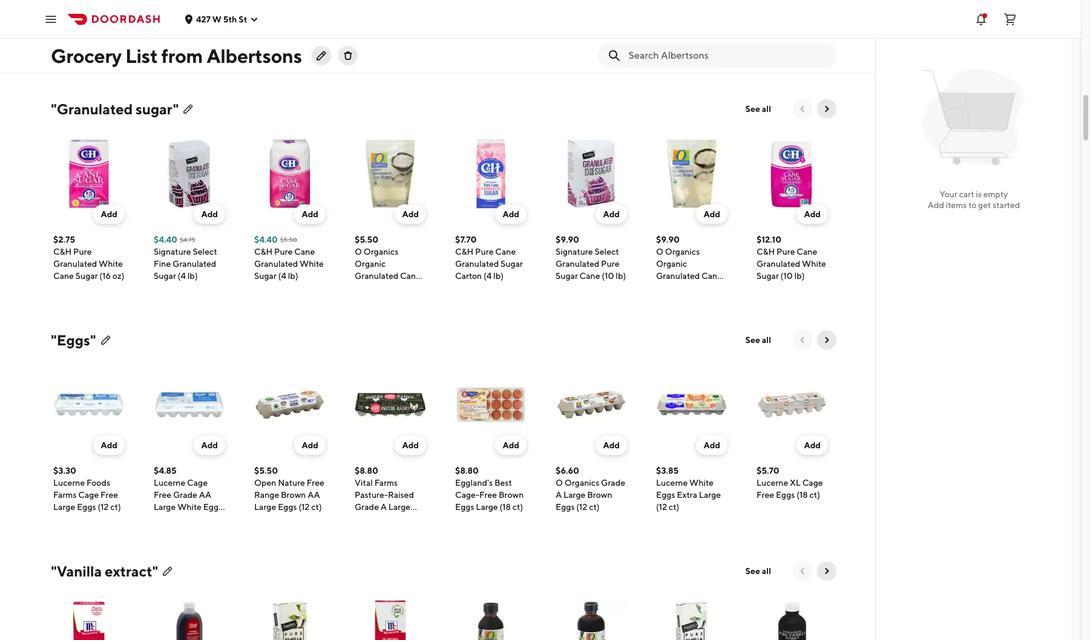 Task type: locate. For each thing, give the bounding box(es) containing it.
1 land from the left
[[254, 16, 274, 25]]

2 horizontal spatial (18
[[797, 490, 808, 500]]

pasture-
[[355, 490, 388, 500]]

see all
[[745, 104, 771, 114], [745, 335, 771, 345], [745, 567, 771, 576]]

$5.50 for $5.50 open nature free range brown aa large eggs (12 ct)
[[254, 466, 278, 476]]

oz) inside $2.75 c&h pure granulated white cane sugar (16 oz)
[[112, 271, 124, 281]]

o'lakes
[[275, 16, 307, 25], [577, 16, 608, 25]]

range
[[254, 490, 279, 500]]

signature select extract pure vanilla (1 oz) image
[[254, 600, 326, 640]]

o for o organics organic granulated cane sugar (64 oz)
[[656, 247, 663, 257]]

lb) inside $4.40 $4.75 signature select fine granulated sugar (4 lb)
[[187, 271, 198, 281]]

2 aa from the left
[[308, 490, 320, 500]]

organics inside $5.50 o organics organic granulated cane sugar (32 oz)
[[364, 247, 398, 257]]

oz) inside kerrygold pure irish two unsalted butter sticks (8 oz)
[[656, 52, 668, 62]]

cart
[[959, 189, 974, 199]]

cream
[[79, 28, 105, 38]]

2 vertical spatial previous image
[[798, 567, 807, 576]]

0 vertical spatial see all button
[[738, 99, 778, 119]]

0 vertical spatial (16
[[808, 40, 819, 50]]

2 (10 from the left
[[781, 271, 793, 281]]

xl
[[790, 478, 801, 488]]

lb) for $12.10 c&h pure cane granulated white sugar (10 lb)
[[794, 271, 805, 281]]

organics for $6.60
[[565, 478, 599, 488]]

lucerne down $3.30 at left
[[53, 478, 85, 488]]

style
[[193, 40, 212, 50]]

add for $6.60 o organics grade a large brown eggs (12 ct)
[[603, 441, 620, 450]]

(12 inside $3.30 lucerne foods farms cage free large eggs (12 ct)
[[98, 502, 109, 512]]

0 vertical spatial foods
[[87, 16, 110, 25]]

unsalted inside challenge butter unsalted european style (8 oz)
[[154, 28, 188, 38]]

brown for (18
[[499, 490, 524, 500]]

1 horizontal spatial $9.90
[[656, 235, 680, 245]]

2 horizontal spatial o
[[656, 247, 663, 257]]

add up $5.70 lucerne xl cage free eggs (18 ct)
[[804, 441, 821, 450]]

free inside $8.80 eggland's best cage-free brown eggs large (18 ct)
[[479, 490, 497, 500]]

see
[[745, 104, 760, 114], [745, 335, 760, 345], [745, 567, 760, 576]]

lucerne inside $3.30 lucerne foods farms cage free large eggs (12 ct)
[[53, 478, 85, 488]]

add for $9.90 o organics organic granulated cane sugar (64 oz)
[[704, 209, 720, 219]]

1 horizontal spatial land
[[556, 16, 575, 25]]

3 all from the top
[[762, 567, 771, 576]]

2 vertical spatial see all
[[745, 567, 771, 576]]

add down the your
[[928, 200, 944, 210]]

1 horizontal spatial select
[[595, 247, 619, 257]]

$5.50
[[355, 235, 378, 245], [280, 236, 297, 243], [254, 466, 278, 476]]

2 see all from the top
[[745, 335, 771, 345]]

large inside $8.80 vital farms pasture-raised grade a large eggs (12 ct)
[[388, 502, 410, 512]]

$8.80 vital farms pasture-raised grade a large eggs (12 ct)
[[355, 466, 414, 524]]

add for $5.50 open nature free range brown aa large eggs (12 ct)
[[302, 441, 318, 450]]

1 horizontal spatial $8.80
[[455, 466, 479, 476]]

sticks inside land o'lakes unsalted butter sticks (4 ct)
[[254, 40, 277, 50]]

1 previous image from the top
[[798, 104, 807, 114]]

c&h
[[53, 247, 72, 257], [254, 247, 273, 257], [455, 247, 473, 257], [757, 247, 775, 257]]

2 foods from the top
[[87, 478, 110, 488]]

1 horizontal spatial signature
[[556, 247, 593, 257]]

$4.40 inside $4.40 $4.75 signature select fine granulated sugar (4 lb)
[[154, 235, 177, 245]]

3 see all button from the top
[[738, 562, 778, 581]]

1 horizontal spatial o'lakes
[[577, 16, 608, 25]]

$2.75
[[53, 235, 75, 245]]

1 vertical spatial see
[[745, 335, 760, 345]]

3 sticks from the left
[[783, 40, 806, 50]]

4 (8 from the left
[[707, 40, 715, 50]]

(12 inside $5.50 open nature free range brown aa large eggs (12 ct)
[[299, 502, 310, 512]]

o'lakes inside land o'lakes unsalted butter sticks (4 ct)
[[275, 16, 307, 25]]

0 horizontal spatial sticks
[[254, 40, 277, 50]]

2 vertical spatial see all button
[[738, 562, 778, 581]]

oz) inside kerrygold pure irish unsalted butter (8 oz)
[[491, 40, 503, 50]]

farms inside $3.30 lucerne foods farms cage free large eggs (12 ct)
[[53, 490, 77, 500]]

c&h pure cane granulated sugar carton (4 lb) image
[[455, 138, 527, 209]]

organic inside $5.50 o organics organic granulated cane sugar (32 oz)
[[355, 259, 386, 269]]

1 next image from the top
[[822, 104, 832, 114]]

unsalted inside tillamook extra creamy unsalted butter sticks (16 oz)
[[788, 28, 823, 38]]

next image
[[822, 567, 832, 576]]

2 select from the left
[[595, 247, 619, 257]]

$5.70 lucerne xl cage free eggs (18 ct)
[[757, 466, 823, 500]]

ct)
[[289, 40, 299, 50], [810, 490, 820, 500], [110, 502, 121, 512], [311, 502, 322, 512], [513, 502, 523, 512], [589, 502, 600, 512], [669, 502, 679, 512], [167, 514, 177, 524], [388, 514, 399, 524]]

0 horizontal spatial kerrygold
[[355, 16, 393, 25]]

$4.40 for c&h
[[254, 235, 278, 245]]

granulated inside $7.70 c&h pure cane granulated sugar carton (4 lb)
[[455, 259, 499, 269]]

grade inside the $4.85 lucerne cage free grade aa large white eggs (18 ct)
[[173, 490, 197, 500]]

sticks down 427 w 5th st popup button
[[254, 40, 277, 50]]

1 horizontal spatial (10
[[781, 271, 793, 281]]

update list image for "eggs"
[[101, 335, 111, 345]]

pure
[[495, 16, 513, 25], [696, 16, 714, 25], [371, 28, 390, 38], [73, 247, 92, 257], [274, 247, 293, 257], [475, 247, 494, 257], [777, 247, 795, 257], [601, 259, 619, 269]]

o organics organic granulated cane sugar (64 oz) image
[[656, 138, 728, 209]]

1 see from the top
[[745, 104, 760, 114]]

add up $4.40 $4.75 signature select fine granulated sugar (4 lb)
[[201, 209, 218, 219]]

extra right tillamook
[[796, 16, 816, 25]]

1 horizontal spatial brown
[[499, 490, 524, 500]]

sticks
[[254, 40, 277, 50], [683, 40, 705, 50], [783, 40, 806, 50]]

mccormick all natural pure vanilla extract (2 oz) image
[[355, 600, 426, 640]]

1 o'lakes from the left
[[275, 16, 307, 25]]

organics inside $9.90 o organics organic granulated cane sugar (64 oz)
[[665, 247, 700, 257]]

large inside the $4.85 lucerne cage free grade aa large white eggs (18 ct)
[[154, 502, 176, 512]]

(1
[[618, 28, 625, 38]]

2 horizontal spatial kerrygold
[[656, 16, 694, 25]]

0 horizontal spatial $5.50
[[254, 466, 278, 476]]

0 horizontal spatial farms
[[53, 490, 77, 500]]

granulated
[[53, 259, 97, 269], [173, 259, 216, 269], [254, 259, 298, 269], [455, 259, 499, 269], [556, 259, 599, 269], [757, 259, 800, 269], [355, 271, 398, 281], [656, 271, 700, 281]]

1 vertical spatial (16
[[53, 52, 65, 62]]

lucerne up "sweet"
[[53, 16, 85, 25]]

3 see from the top
[[745, 567, 760, 576]]

butter
[[195, 16, 220, 25], [291, 28, 315, 38], [556, 28, 580, 38], [53, 40, 78, 50], [391, 40, 416, 50], [455, 40, 480, 50], [656, 40, 681, 50], [757, 40, 781, 50]]

add up nature
[[302, 441, 318, 450]]

add up $6.60 o organics grade a large brown eggs (12 ct)
[[603, 441, 620, 450]]

update list image for "granulated sugar"
[[184, 104, 193, 114]]

2 horizontal spatial (16
[[808, 40, 819, 50]]

free inside $5.70 lucerne xl cage free eggs (18 ct)
[[757, 490, 774, 500]]

kerrygold for two
[[656, 16, 694, 25]]

(18 down xl
[[797, 490, 808, 500]]

1 vertical spatial foods
[[87, 478, 110, 488]]

3 brown from the left
[[587, 490, 612, 500]]

kerrygold
[[355, 16, 393, 25], [455, 16, 493, 25], [656, 16, 694, 25]]

1 horizontal spatial $4.40
[[154, 235, 177, 245]]

value corner imitation vanilla extract (8 oz) image
[[154, 600, 225, 640]]

kerrygold pure irish two unsalted butter sticks (8 oz)
[[656, 16, 726, 62]]

foods inside $4.40 $4.95 lucerne foods sweet cream butter unsalted (16 oz)
[[87, 16, 110, 25]]

$5.50 inside $5.50 open nature free range brown aa large eggs (12 ct)
[[254, 466, 278, 476]]

(16 inside $2.75 c&h pure granulated white cane sugar (16 oz)
[[99, 271, 111, 281]]

granulated inside $4.40 $4.75 signature select fine granulated sugar (4 lb)
[[173, 259, 216, 269]]

lb) inside $7.70 c&h pure cane granulated sugar carton (4 lb)
[[493, 271, 504, 281]]

2 brown from the left
[[499, 490, 524, 500]]

started
[[993, 200, 1020, 210]]

butter inside tillamook extra creamy unsalted butter sticks (16 oz)
[[757, 40, 781, 50]]

organic
[[355, 259, 386, 269], [656, 259, 687, 269]]

(12
[[98, 502, 109, 512], [299, 502, 310, 512], [576, 502, 587, 512], [656, 502, 667, 512], [375, 514, 386, 524]]

0 horizontal spatial irish
[[391, 28, 408, 38]]

signature select fine granulated sugar (4 lb) image
[[154, 138, 225, 209]]

nature
[[278, 478, 305, 488]]

aa inside the $4.85 lucerne cage free grade aa large white eggs (18 ct)
[[199, 490, 211, 500]]

pure inside $9.90 signature select granulated pure sugar cane (10 lb)
[[601, 259, 619, 269]]

large inside $5.50 open nature free range brown aa large eggs (12 ct)
[[254, 502, 276, 512]]

1 horizontal spatial grade
[[355, 502, 379, 512]]

granulated inside $9.90 signature select granulated pure sugar cane (10 lb)
[[556, 259, 599, 269]]

add up $2.75 c&h pure granulated white cane sugar (16 oz)
[[101, 209, 117, 219]]

$8.80 for vital
[[355, 466, 378, 476]]

lb) inside $12.10 c&h pure cane granulated white sugar (10 lb)
[[794, 271, 805, 281]]

1 horizontal spatial extra
[[796, 16, 816, 25]]

0 vertical spatial extra
[[796, 16, 816, 25]]

lucerne down $3.85
[[656, 478, 688, 488]]

unsalted inside land o'lakes unsalted butter sticks (4 ct)
[[254, 28, 289, 38]]

farms up raised at left bottom
[[374, 478, 398, 488]]

$4.95
[[79, 5, 95, 12]]

tillamook
[[757, 16, 794, 25]]

1 c&h from the left
[[53, 247, 72, 257]]

0 horizontal spatial $9.90
[[556, 235, 579, 245]]

2 horizontal spatial irish
[[656, 28, 672, 38]]

1 vertical spatial extra
[[677, 490, 697, 500]]

5th
[[223, 14, 237, 24]]

add up the $4.85 lucerne cage free grade aa large white eggs (18 ct)
[[201, 441, 218, 450]]

foods inside $3.30 lucerne foods farms cage free large eggs (12 ct)
[[87, 478, 110, 488]]

2 horizontal spatial brown
[[587, 490, 612, 500]]

3 see all from the top
[[745, 567, 771, 576]]

2 $9.90 from the left
[[656, 235, 680, 245]]

(18 down '$4.85'
[[154, 514, 165, 524]]

1 horizontal spatial (16
[[99, 271, 111, 281]]

2 next image from the top
[[822, 335, 832, 345]]

1 irish from the left
[[391, 28, 408, 38]]

pure inside kerrygold pure irish unsalted butter (8 oz)
[[495, 16, 513, 25]]

o inside $6.60 o organics grade a large brown eggs (12 ct)
[[556, 478, 563, 488]]

1 organic from the left
[[355, 259, 386, 269]]

2 signature from the left
[[556, 247, 593, 257]]

add button
[[93, 205, 125, 224], [93, 205, 125, 224], [194, 205, 225, 224], [194, 205, 225, 224], [294, 205, 326, 224], [294, 205, 326, 224], [395, 205, 426, 224], [395, 205, 426, 224], [495, 205, 527, 224], [495, 205, 527, 224], [596, 205, 627, 224], [596, 205, 627, 224], [696, 205, 728, 224], [696, 205, 728, 224], [797, 205, 828, 224], [797, 205, 828, 224], [93, 436, 125, 455], [93, 436, 125, 455], [194, 436, 225, 455], [194, 436, 225, 455], [294, 436, 326, 455], [294, 436, 326, 455], [395, 436, 426, 455], [395, 436, 426, 455], [495, 436, 527, 455], [495, 436, 527, 455], [596, 436, 627, 455], [596, 436, 627, 455], [696, 436, 728, 455], [696, 436, 728, 455], [797, 436, 828, 455], [797, 436, 828, 455]]

cage inside $3.30 lucerne foods farms cage free large eggs (12 ct)
[[78, 490, 99, 500]]

1 vertical spatial see all
[[745, 335, 771, 345]]

foods
[[87, 16, 110, 25], [87, 478, 110, 488]]

farms
[[374, 478, 398, 488], [53, 490, 77, 500]]

organic for $9.90
[[656, 259, 687, 269]]

1 vertical spatial a
[[381, 502, 387, 512]]

1 vertical spatial all
[[762, 335, 771, 345]]

tillamook extra creamy unsalted butter sticks (16 oz)
[[757, 16, 823, 62]]

0 horizontal spatial cage
[[78, 490, 99, 500]]

0 horizontal spatial o'lakes
[[275, 16, 307, 25]]

2 c&h from the left
[[254, 247, 273, 257]]

1 $9.90 from the left
[[556, 235, 579, 245]]

2 horizontal spatial $4.40
[[254, 235, 278, 245]]

(18
[[797, 490, 808, 500], [500, 502, 511, 512], [154, 514, 165, 524]]

$8.80 inside $8.80 eggland's best cage-free brown eggs large (18 ct)
[[455, 466, 479, 476]]

2 all from the top
[[762, 335, 771, 345]]

brown inside $5.50 open nature free range brown aa large eggs (12 ct)
[[281, 490, 306, 500]]

1 horizontal spatial organics
[[565, 478, 599, 488]]

0 vertical spatial see
[[745, 104, 760, 114]]

$4.20
[[154, 4, 177, 13]]

select inside $4.40 $4.75 signature select fine granulated sugar (4 lb)
[[193, 247, 217, 257]]

$4.40 inside $4.40 $4.95 lucerne foods sweet cream butter unsalted (16 oz)
[[53, 4, 77, 13]]

grocery list from albertsons
[[51, 44, 302, 67]]

granulated inside $2.75 c&h pure granulated white cane sugar (16 oz)
[[53, 259, 97, 269]]

lucerne down $5.70 at the bottom of page
[[757, 478, 788, 488]]

0 vertical spatial a
[[556, 490, 562, 500]]

2 horizontal spatial sticks
[[783, 40, 806, 50]]

previous image
[[798, 104, 807, 114], [798, 335, 807, 345], [798, 567, 807, 576]]

0 horizontal spatial organic
[[355, 259, 386, 269]]

1 foods from the top
[[87, 16, 110, 25]]

select
[[193, 247, 217, 257], [595, 247, 619, 257]]

0 vertical spatial see all
[[745, 104, 771, 114]]

3 irish from the left
[[656, 28, 672, 38]]

0 items, open order cart image
[[1003, 12, 1017, 26]]

1 signature from the left
[[154, 247, 191, 257]]

land for land o'lakes butter unsalted (1 lb)
[[556, 16, 575, 25]]

2 o'lakes from the left
[[577, 16, 608, 25]]

challenge butter unsalted european style (8 oz)
[[154, 16, 222, 62]]

list
[[125, 44, 158, 67]]

0 horizontal spatial grade
[[173, 490, 197, 500]]

vital farms pasture-raised grade a large eggs (12 ct) image
[[355, 369, 426, 441]]

organic inside $9.90 o organics organic granulated cane sugar (64 oz)
[[656, 259, 687, 269]]

c&h for c&h pure cane granulated white sugar (10 lb)
[[757, 247, 775, 257]]

$8.80 up "vital"
[[355, 466, 378, 476]]

2 horizontal spatial $5.50
[[355, 235, 378, 245]]

add for $8.80 vital farms pasture-raised grade a large eggs (12 ct)
[[402, 441, 419, 450]]

$9.90 for signature
[[556, 235, 579, 245]]

pure inside kerrygold pure irish two unsalted butter sticks (8 oz)
[[696, 16, 714, 25]]

add for $3.30 lucerne foods farms cage free large eggs (12 ct)
[[101, 441, 117, 450]]

1 brown from the left
[[281, 490, 306, 500]]

1 see all from the top
[[745, 104, 771, 114]]

sticks down two
[[683, 40, 705, 50]]

1 horizontal spatial a
[[556, 490, 562, 500]]

add up "$4.40 $5.50 c&h pure cane granulated white sugar (4 lb)"
[[302, 209, 318, 219]]

pure inside $12.10 c&h pure cane granulated white sugar (10 lb)
[[777, 247, 795, 257]]

lucerne down '$4.85'
[[154, 478, 185, 488]]

0 vertical spatial grade
[[601, 478, 625, 488]]

organics up (64
[[665, 247, 700, 257]]

add up the best
[[503, 441, 519, 450]]

organics for $9.90
[[665, 247, 700, 257]]

white inside "$4.40 $5.50 c&h pure cane granulated white sugar (4 lb)"
[[300, 259, 324, 269]]

eggs inside $6.60 o organics grade a large brown eggs (12 ct)
[[556, 502, 575, 512]]

2 see from the top
[[745, 335, 760, 345]]

2 land from the left
[[556, 16, 575, 25]]

1 all from the top
[[762, 104, 771, 114]]

(18 inside $8.80 eggland's best cage-free brown eggs large (18 ct)
[[500, 502, 511, 512]]

$5.50 o organics organic granulated cane sugar (32 oz)
[[355, 235, 421, 293]]

cane
[[294, 247, 315, 257], [495, 247, 516, 257], [797, 247, 817, 257], [53, 271, 74, 281], [400, 271, 421, 281], [580, 271, 600, 281], [702, 271, 722, 281]]

$6.60 o organics grade a large brown eggs (12 ct)
[[556, 466, 625, 512]]

large
[[563, 490, 585, 500], [699, 490, 721, 500], [53, 502, 75, 512], [154, 502, 176, 512], [254, 502, 276, 512], [388, 502, 410, 512], [476, 502, 498, 512]]

a down $6.60
[[556, 490, 562, 500]]

organics down $6.60
[[565, 478, 599, 488]]

extra down $3.85
[[677, 490, 697, 500]]

1 horizontal spatial farms
[[374, 478, 398, 488]]

1 horizontal spatial kerrygold
[[455, 16, 493, 25]]

2 vertical spatial (16
[[99, 271, 111, 281]]

1 vertical spatial previous image
[[798, 335, 807, 345]]

sticks down creamy
[[783, 40, 806, 50]]

creamy
[[757, 28, 787, 38]]

2 (8 from the left
[[418, 40, 426, 50]]

previous image for sugar"
[[798, 104, 807, 114]]

(12 inside $6.60 o organics grade a large brown eggs (12 ct)
[[576, 502, 587, 512]]

farms down $3.30 at left
[[53, 490, 77, 500]]

$12.10
[[757, 235, 781, 245]]

0 horizontal spatial o
[[355, 247, 362, 257]]

0 horizontal spatial (16
[[53, 52, 65, 62]]

oz) inside challenge butter unsalted european style (8 oz)
[[154, 52, 166, 62]]

1 vertical spatial (18
[[500, 502, 511, 512]]

c&h pure cane granulated white sugar (4 lb) image
[[254, 138, 326, 209]]

$6.60
[[556, 466, 579, 476]]

o organics organic madagascar pure vanilla extract (4 oz) image
[[556, 600, 627, 640]]

lb)
[[556, 40, 566, 50], [187, 271, 198, 281], [288, 271, 298, 281], [493, 271, 504, 281], [616, 271, 626, 281], [794, 271, 805, 281]]

0 horizontal spatial signature
[[154, 247, 191, 257]]

0 horizontal spatial (18
[[154, 514, 165, 524]]

(4 inside $7.70 c&h pure cane granulated sugar carton (4 lb)
[[484, 271, 492, 281]]

(18 down the best
[[500, 502, 511, 512]]

0 horizontal spatial brown
[[281, 490, 306, 500]]

eggs inside $5.50 open nature free range brown aa large eggs (12 ct)
[[278, 502, 297, 512]]

eggland's best cage-free brown eggs large (18 ct) image
[[455, 369, 527, 441]]

2 horizontal spatial grade
[[601, 478, 625, 488]]

get
[[978, 200, 991, 210]]

1 select from the left
[[193, 247, 217, 257]]

eggs inside $3.30 lucerne foods farms cage free large eggs (12 ct)
[[77, 502, 96, 512]]

irish for kerrygold pure irish unsalted butter (8 oz)
[[455, 28, 472, 38]]

0 horizontal spatial a
[[381, 502, 387, 512]]

2 vertical spatial see
[[745, 567, 760, 576]]

organic up (64
[[656, 259, 687, 269]]

1 horizontal spatial aa
[[308, 490, 320, 500]]

3 c&h from the left
[[455, 247, 473, 257]]

sweet
[[53, 28, 77, 38]]

0 horizontal spatial organics
[[364, 247, 398, 257]]

(8
[[214, 40, 222, 50], [418, 40, 426, 50], [482, 40, 490, 50], [707, 40, 715, 50]]

lucerne inside the $4.85 lucerne cage free grade aa large white eggs (18 ct)
[[154, 478, 185, 488]]

2 vertical spatial (18
[[154, 514, 165, 524]]

c&h inside $12.10 c&h pure cane granulated white sugar (10 lb)
[[757, 247, 775, 257]]

add
[[928, 200, 944, 210], [101, 209, 117, 219], [201, 209, 218, 219], [302, 209, 318, 219], [402, 209, 419, 219], [503, 209, 519, 219], [603, 209, 620, 219], [704, 209, 720, 219], [804, 209, 821, 219], [101, 441, 117, 450], [201, 441, 218, 450], [302, 441, 318, 450], [402, 441, 419, 450], [503, 441, 519, 450], [603, 441, 620, 450], [704, 441, 720, 450], [804, 441, 821, 450]]

irish inside kerrygold grass- fed pure irish unsalted butter (8 oz)
[[391, 28, 408, 38]]

0 horizontal spatial land
[[254, 16, 274, 25]]

0 vertical spatial (18
[[797, 490, 808, 500]]

sticks inside tillamook extra creamy unsalted butter sticks (16 oz)
[[783, 40, 806, 50]]

unsalted
[[154, 28, 188, 38], [254, 28, 289, 38], [473, 28, 508, 38], [582, 28, 617, 38], [692, 28, 726, 38], [788, 28, 823, 38], [80, 40, 114, 50], [355, 40, 389, 50]]

add up $9.90 o organics organic granulated cane sugar (64 oz)
[[704, 209, 720, 219]]

eggs inside '$3.85 lucerne white eggs extra large (12 ct)'
[[656, 490, 675, 500]]

1 horizontal spatial $5.50
[[280, 236, 297, 243]]

2 irish from the left
[[455, 28, 472, 38]]

0 horizontal spatial $8.80
[[355, 466, 378, 476]]

1 horizontal spatial sticks
[[683, 40, 705, 50]]

update list image right '"eggs"' on the left bottom of page
[[101, 335, 111, 345]]

1 $8.80 from the left
[[355, 466, 378, 476]]

1 vertical spatial next image
[[822, 335, 832, 345]]

$8.80 up eggland's
[[455, 466, 479, 476]]

0 horizontal spatial aa
[[199, 490, 211, 500]]

1 vertical spatial grade
[[173, 490, 197, 500]]

add up $12.10 c&h pure cane granulated white sugar (10 lb)
[[804, 209, 821, 219]]

(16
[[808, 40, 819, 50], [53, 52, 65, 62], [99, 271, 111, 281]]

add up $5.50 o organics organic granulated cane sugar (32 oz)
[[402, 209, 419, 219]]

2 horizontal spatial cage
[[802, 478, 823, 488]]

0 vertical spatial farms
[[374, 478, 398, 488]]

signature
[[154, 247, 191, 257], [556, 247, 593, 257]]

sugar"
[[136, 100, 179, 117]]

lucerne cage free grade aa large white eggs (18 ct) image
[[154, 369, 225, 441]]

1 horizontal spatial (18
[[500, 502, 511, 512]]

update list image
[[316, 51, 326, 61], [184, 104, 193, 114], [101, 335, 111, 345], [163, 567, 173, 576]]

1 horizontal spatial irish
[[455, 28, 472, 38]]

1 vertical spatial see all button
[[738, 330, 778, 350]]

lucerne
[[53, 16, 85, 25], [53, 478, 85, 488], [154, 478, 185, 488], [656, 478, 688, 488], [757, 478, 788, 488]]

empty retail cart image
[[917, 61, 1031, 174]]

add for $7.70 c&h pure cane granulated sugar carton (4 lb)
[[503, 209, 519, 219]]

kerrygold inside kerrygold pure irish two unsalted butter sticks (8 oz)
[[656, 16, 694, 25]]

update list image right sugar"
[[184, 104, 193, 114]]

next image
[[822, 104, 832, 114], [822, 335, 832, 345]]

1 kerrygold from the left
[[355, 16, 393, 25]]

lucerne for $3.85
[[656, 478, 688, 488]]

add up $7.70 c&h pure cane granulated sugar carton (4 lb) on the left top of the page
[[503, 209, 519, 219]]

1 vertical spatial farms
[[53, 490, 77, 500]]

0 horizontal spatial select
[[193, 247, 217, 257]]

2 horizontal spatial organics
[[665, 247, 700, 257]]

oz)
[[491, 40, 503, 50], [66, 52, 78, 62], [154, 52, 166, 62], [355, 52, 367, 62], [656, 52, 668, 62], [757, 52, 768, 62], [112, 271, 124, 281], [393, 283, 405, 293], [695, 283, 707, 293]]

next image for "eggs"
[[822, 335, 832, 345]]

add up '$3.85 lucerne white eggs extra large (12 ct)'
[[704, 441, 720, 450]]

add up $3.30 lucerne foods farms cage free large eggs (12 ct)
[[101, 441, 117, 450]]

1 horizontal spatial cage
[[187, 478, 208, 488]]

sugar inside "$4.40 $5.50 c&h pure cane granulated white sugar (4 lb)"
[[254, 271, 276, 281]]

a down pasture- on the left
[[381, 502, 387, 512]]

1 (10 from the left
[[602, 271, 614, 281]]

white inside $2.75 c&h pure granulated white cane sugar (16 oz)
[[99, 259, 123, 269]]

2 $8.80 from the left
[[455, 466, 479, 476]]

4 c&h from the left
[[757, 247, 775, 257]]

sugar inside $4.40 $4.75 signature select fine granulated sugar (4 lb)
[[154, 271, 176, 281]]

eggland's
[[455, 478, 493, 488]]

ct) inside $5.50 open nature free range brown aa large eggs (12 ct)
[[311, 502, 322, 512]]

$9.90 inside $9.90 o organics organic granulated cane sugar (64 oz)
[[656, 235, 680, 245]]

2 vertical spatial grade
[[355, 502, 379, 512]]

add up $9.90 signature select granulated pure sugar cane (10 lb)
[[603, 209, 620, 219]]

1 aa from the left
[[199, 490, 211, 500]]

2 vertical spatial all
[[762, 567, 771, 576]]

brown for eggs
[[281, 490, 306, 500]]

o for o organics grade a large brown eggs (12 ct)
[[556, 478, 563, 488]]

organic up (32
[[355, 259, 386, 269]]

see for sugar"
[[745, 104, 760, 114]]

sugar
[[501, 259, 523, 269], [75, 271, 98, 281], [154, 271, 176, 281], [254, 271, 276, 281], [556, 271, 578, 281], [757, 271, 779, 281], [355, 283, 377, 293], [656, 283, 678, 293]]

add for $3.85 lucerne white eggs extra large (12 ct)
[[704, 441, 720, 450]]

c&h pure granulated white cane sugar (16 oz) image
[[53, 138, 125, 209]]

$9.90 inside $9.90 signature select granulated pure sugar cane (10 lb)
[[556, 235, 579, 245]]

0 horizontal spatial $4.40
[[53, 4, 77, 13]]

farms inside $8.80 vital farms pasture-raised grade a large eggs (12 ct)
[[374, 478, 398, 488]]

0 horizontal spatial extra
[[677, 490, 697, 500]]

open menu image
[[44, 12, 58, 26]]

lucerne inside $5.70 lucerne xl cage free eggs (18 ct)
[[757, 478, 788, 488]]

all for sugar"
[[762, 104, 771, 114]]

o for o organics organic granulated cane sugar (32 oz)
[[355, 247, 362, 257]]

0 vertical spatial next image
[[822, 104, 832, 114]]

0 vertical spatial previous image
[[798, 104, 807, 114]]

select inside $9.90 signature select granulated pure sugar cane (10 lb)
[[595, 247, 619, 257]]

update list image for "vanilla extract"
[[163, 567, 173, 576]]

c&h for c&h pure cane granulated sugar carton (4 lb)
[[455, 247, 473, 257]]

0 horizontal spatial (10
[[602, 271, 614, 281]]

$9.90
[[556, 235, 579, 245], [656, 235, 680, 245]]

1 horizontal spatial organic
[[656, 259, 687, 269]]

1 sticks from the left
[[254, 40, 277, 50]]

organics up (32
[[364, 247, 398, 257]]

3 previous image from the top
[[798, 567, 807, 576]]

3 (8 from the left
[[482, 40, 490, 50]]

sugar inside $7.70 c&h pure cane granulated sugar carton (4 lb)
[[501, 259, 523, 269]]

1 see all button from the top
[[738, 99, 778, 119]]

3 kerrygold from the left
[[656, 16, 694, 25]]

o inside $5.50 o organics organic granulated cane sugar (32 oz)
[[355, 247, 362, 257]]

open
[[254, 478, 276, 488]]

2 kerrygold from the left
[[455, 16, 493, 25]]

2 organic from the left
[[656, 259, 687, 269]]

add for $8.80 eggland's best cage-free brown eggs large (18 ct)
[[503, 441, 519, 450]]

add for $4.85 lucerne cage free grade aa large white eggs (18 ct)
[[201, 441, 218, 450]]

eggs inside $8.80 eggland's best cage-free brown eggs large (18 ct)
[[455, 502, 474, 512]]

1 (8 from the left
[[214, 40, 222, 50]]

white inside $12.10 c&h pure cane granulated white sugar (10 lb)
[[802, 259, 826, 269]]

eggs
[[656, 490, 675, 500], [776, 490, 795, 500], [77, 502, 96, 512], [203, 502, 222, 512], [278, 502, 297, 512], [455, 502, 474, 512], [556, 502, 575, 512], [355, 514, 374, 524]]

2 sticks from the left
[[683, 40, 705, 50]]

o organics madagascar pure vanilla extract (2 oz) image
[[455, 600, 527, 640]]

1 horizontal spatial o
[[556, 478, 563, 488]]

extra inside tillamook extra creamy unsalted butter sticks (16 oz)
[[796, 16, 816, 25]]

0 vertical spatial all
[[762, 104, 771, 114]]

grade
[[601, 478, 625, 488], [173, 490, 197, 500], [355, 502, 379, 512]]

all
[[762, 104, 771, 114], [762, 335, 771, 345], [762, 567, 771, 576]]

update list image right extract"
[[163, 567, 173, 576]]

land
[[254, 16, 274, 25], [556, 16, 575, 25]]

notification bell image
[[974, 12, 988, 26]]

add for $2.75 c&h pure granulated white cane sugar (16 oz)
[[101, 209, 117, 219]]

(10
[[602, 271, 614, 281], [781, 271, 793, 281]]

add up raised at left bottom
[[402, 441, 419, 450]]



Task type: vqa. For each thing, say whether or not it's contained in the screenshot.
(3.3 within the $16.00 Luna Daily The Everywhere Spray-To-Wipe Hydrating Feminine Spray (3.3 oz)
no



Task type: describe. For each thing, give the bounding box(es) containing it.
pure inside $7.70 c&h pure cane granulated sugar carton (4 lb)
[[475, 247, 494, 257]]

$4.40 $4.95 lucerne foods sweet cream butter unsalted (16 oz)
[[53, 4, 114, 62]]

$9.90 for o
[[656, 235, 680, 245]]

$9.90 signature select granulated pure sugar cane (10 lb)
[[556, 235, 626, 281]]

open nature free range brown aa large eggs (12 ct) image
[[254, 369, 326, 441]]

$9.90 o organics organic granulated cane sugar (64 oz)
[[656, 235, 722, 293]]

update list image left delete list icon
[[316, 51, 326, 61]]

sugar inside $5.50 o organics organic granulated cane sugar (32 oz)
[[355, 283, 377, 293]]

your
[[940, 189, 957, 199]]

add for $5.50 o organics organic granulated cane sugar (32 oz)
[[402, 209, 419, 219]]

granulated inside $5.50 o organics organic granulated cane sugar (32 oz)
[[355, 271, 398, 281]]

(8 inside challenge butter unsalted european style (8 oz)
[[214, 40, 222, 50]]

aa inside $5.50 open nature free range brown aa large eggs (12 ct)
[[308, 490, 320, 500]]

items
[[946, 200, 967, 210]]

o'lakes for butter
[[275, 16, 307, 25]]

extract"
[[105, 563, 158, 580]]

oz) inside kerrygold grass- fed pure irish unsalted butter (8 oz)
[[355, 52, 367, 62]]

unsalted inside kerrygold pure irish unsalted butter (8 oz)
[[473, 28, 508, 38]]

$3.85 lucerne white eggs extra large (12 ct)
[[656, 466, 721, 512]]

unsalted inside $4.40 $4.95 lucerne foods sweet cream butter unsalted (16 oz)
[[80, 40, 114, 50]]

kerrygold for pure
[[355, 16, 393, 25]]

$4.40 $4.75 signature select fine granulated sugar (4 lb)
[[154, 235, 217, 281]]

grocery
[[51, 44, 122, 67]]

(16 inside $4.40 $4.95 lucerne foods sweet cream butter unsalted (16 oz)
[[53, 52, 65, 62]]

cage-
[[455, 490, 479, 500]]

o organics grade a large brown eggs (12 ct) image
[[556, 369, 627, 441]]

cane inside $2.75 c&h pure granulated white cane sugar (16 oz)
[[53, 271, 74, 281]]

(4 inside land o'lakes unsalted butter sticks (4 ct)
[[279, 40, 287, 50]]

land o'lakes unsalted butter sticks (4 ct)
[[254, 16, 315, 50]]

all for extract"
[[762, 567, 771, 576]]

sugar inside $9.90 o organics organic granulated cane sugar (64 oz)
[[656, 283, 678, 293]]

see all for extract"
[[745, 567, 771, 576]]

2 see all button from the top
[[738, 330, 778, 350]]

cage inside $5.70 lucerne xl cage free eggs (18 ct)
[[802, 478, 823, 488]]

cane inside $9.90 o organics organic granulated cane sugar (64 oz)
[[702, 271, 722, 281]]

signature inside $9.90 signature select granulated pure sugar cane (10 lb)
[[556, 247, 593, 257]]

$5.50 open nature free range brown aa large eggs (12 ct)
[[254, 466, 324, 512]]

$4.85 lucerne cage free grade aa large white eggs (18 ct)
[[154, 466, 222, 524]]

butter inside kerrygold pure irish two unsalted butter sticks (8 oz)
[[656, 40, 681, 50]]

grade inside $8.80 vital farms pasture-raised grade a large eggs (12 ct)
[[355, 502, 379, 512]]

oz) inside $9.90 o organics organic granulated cane sugar (64 oz)
[[695, 283, 707, 293]]

(64
[[680, 283, 693, 293]]

cane inside $12.10 c&h pure cane granulated white sugar (10 lb)
[[797, 247, 817, 257]]

sugar inside $9.90 signature select granulated pure sugar cane (10 lb)
[[556, 271, 578, 281]]

427 w 5th st
[[196, 14, 247, 24]]

butter inside land o'lakes unsalted butter sticks (4 ct)
[[291, 28, 315, 38]]

two
[[674, 28, 690, 38]]

empty
[[983, 189, 1008, 199]]

pure inside $2.75 c&h pure granulated white cane sugar (16 oz)
[[73, 247, 92, 257]]

ct) inside $5.70 lucerne xl cage free eggs (18 ct)
[[810, 490, 820, 500]]

$7.70 c&h pure cane granulated sugar carton (4 lb)
[[455, 235, 523, 281]]

$2.75 c&h pure granulated white cane sugar (16 oz)
[[53, 235, 124, 281]]

lucerne foods farms cage free large eggs (12 ct) image
[[53, 369, 125, 441]]

(18 inside the $4.85 lucerne cage free grade aa large white eggs (18 ct)
[[154, 514, 165, 524]]

cane inside $7.70 c&h pure cane granulated sugar carton (4 lb)
[[495, 247, 516, 257]]

lb) for $4.40 $4.75 signature select fine granulated sugar (4 lb)
[[187, 271, 198, 281]]

sugar inside $12.10 c&h pure cane granulated white sugar (10 lb)
[[757, 271, 779, 281]]

$5.50 for $5.50 o organics organic granulated cane sugar (32 oz)
[[355, 235, 378, 245]]

ct) inside $8.80 eggland's best cage-free brown eggs large (18 ct)
[[513, 502, 523, 512]]

add for $12.10 c&h pure cane granulated white sugar (10 lb)
[[804, 209, 821, 219]]

lb) inside land o'lakes butter unsalted (1 lb)
[[556, 40, 566, 50]]

see all button for extract"
[[738, 562, 778, 581]]

lucerne white eggs extra large (12 ct) image
[[656, 369, 728, 441]]

mccormick pure vanilla extract (1 oz) image
[[53, 600, 125, 640]]

c&h inside "$4.40 $5.50 c&h pure cane granulated white sugar (4 lb)"
[[254, 247, 273, 257]]

427
[[196, 14, 211, 24]]

white inside '$3.85 lucerne white eggs extra large (12 ct)'
[[689, 478, 714, 488]]

lucerne for $4.85
[[154, 478, 185, 488]]

lucerne xl cage free eggs (18 ct) image
[[757, 369, 828, 441]]

raised
[[388, 490, 414, 500]]

butter inside challenge butter unsalted european style (8 oz)
[[195, 16, 220, 25]]

"vanilla extract"
[[51, 563, 158, 580]]

signature inside $4.40 $4.75 signature select fine granulated sugar (4 lb)
[[154, 247, 191, 257]]

butter inside kerrygold pure irish unsalted butter (8 oz)
[[455, 40, 480, 50]]

sugar inside $2.75 c&h pure granulated white cane sugar (16 oz)
[[75, 271, 98, 281]]

kerrygold grass- fed pure irish unsalted butter (8 oz)
[[355, 16, 426, 62]]

lucerne inside $4.40 $4.95 lucerne foods sweet cream butter unsalted (16 oz)
[[53, 16, 85, 25]]

unsalted inside land o'lakes butter unsalted (1 lb)
[[582, 28, 617, 38]]

(8 inside kerrygold pure irish two unsalted butter sticks (8 oz)
[[707, 40, 715, 50]]

c&h pure cane granulated white sugar (10 lb) image
[[757, 138, 828, 209]]

kerrygold for unsalted
[[455, 16, 493, 25]]

to
[[968, 200, 976, 210]]

(12 inside '$3.85 lucerne white eggs extra large (12 ct)'
[[656, 502, 667, 512]]

lb) inside "$4.40 $5.50 c&h pure cane granulated white sugar (4 lb)"
[[288, 271, 298, 281]]

carton
[[455, 271, 482, 281]]

granulated inside "$4.40 $5.50 c&h pure cane granulated white sugar (4 lb)"
[[254, 259, 298, 269]]

w
[[212, 14, 221, 24]]

irish for kerrygold pure irish two unsalted butter sticks (8 oz)
[[656, 28, 672, 38]]

$5.50 inside "$4.40 $5.50 c&h pure cane granulated white sugar (4 lb)"
[[280, 236, 297, 243]]

(18 inside $5.70 lucerne xl cage free eggs (18 ct)
[[797, 490, 808, 500]]

morton & bassett spices pure vanilla extract (4 oz) image
[[757, 600, 828, 640]]

add for $4.40 $4.75 signature select fine granulated sugar (4 lb)
[[201, 209, 218, 219]]

st
[[239, 14, 247, 24]]

$4.40 $5.50 c&h pure cane granulated white sugar (4 lb)
[[254, 235, 324, 281]]

2 previous image from the top
[[798, 335, 807, 345]]

fine
[[154, 259, 171, 269]]

o organics organic granulated cane sugar (32 oz) image
[[355, 138, 426, 209]]

granulated inside $12.10 c&h pure cane granulated white sugar (10 lb)
[[757, 259, 800, 269]]

grass-
[[394, 16, 420, 25]]

add for $5.70 lucerne xl cage free eggs (18 ct)
[[804, 441, 821, 450]]

Search Albertsons search field
[[629, 49, 827, 62]]

(10 for cane
[[602, 271, 614, 281]]

$12.10 c&h pure cane granulated white sugar (10 lb)
[[757, 235, 826, 281]]

(8 inside kerrygold pure irish unsalted butter (8 oz)
[[482, 40, 490, 50]]

$4.75
[[180, 236, 195, 243]]

ct) inside $3.30 lucerne foods farms cage free large eggs (12 ct)
[[110, 502, 121, 512]]

large inside '$3.85 lucerne white eggs extra large (12 ct)'
[[699, 490, 721, 500]]

organic for $5.50
[[355, 259, 386, 269]]

your cart is empty add items to get started
[[928, 189, 1020, 210]]

see all button for sugar"
[[738, 99, 778, 119]]

land for land o'lakes unsalted butter sticks (4 ct)
[[254, 16, 274, 25]]

vital
[[355, 478, 373, 488]]

from
[[161, 44, 203, 67]]

$5.70
[[757, 466, 779, 476]]

a inside $8.80 vital farms pasture-raised grade a large eggs (12 ct)
[[381, 502, 387, 512]]

eggs inside the $4.85 lucerne cage free grade aa large white eggs (18 ct)
[[203, 502, 222, 512]]

butter inside kerrygold grass- fed pure irish unsalted butter (8 oz)
[[391, 40, 416, 50]]

427 w 5th st button
[[184, 14, 259, 24]]

pure inside "$4.40 $5.50 c&h pure cane granulated white sugar (4 lb)"
[[274, 247, 293, 257]]

$3.30
[[53, 466, 76, 476]]

$4.85
[[154, 466, 177, 476]]

see for extract"
[[745, 567, 760, 576]]

cane inside $9.90 signature select granulated pure sugar cane (10 lb)
[[580, 271, 600, 281]]

is
[[976, 189, 982, 199]]

pure inside kerrygold grass- fed pure irish unsalted butter (8 oz)
[[371, 28, 390, 38]]

"vanilla
[[51, 563, 102, 580]]

extra inside '$3.85 lucerne white eggs extra large (12 ct)'
[[677, 490, 697, 500]]

previous image for extract"
[[798, 567, 807, 576]]

"granulated
[[51, 100, 133, 117]]

add for $4.40 $5.50 c&h pure cane granulated white sugar (4 lb)
[[302, 209, 318, 219]]

white inside the $4.85 lucerne cage free grade aa large white eggs (18 ct)
[[177, 502, 201, 512]]

$3.85
[[656, 466, 679, 476]]

fed
[[355, 28, 370, 38]]

large inside $8.80 eggland's best cage-free brown eggs large (18 ct)
[[476, 502, 498, 512]]

$4.40 for signature
[[154, 235, 177, 245]]

see all for sugar"
[[745, 104, 771, 114]]

oz) inside $4.40 $4.95 lucerne foods sweet cream butter unsalted (16 oz)
[[66, 52, 78, 62]]

add for $9.90 signature select granulated pure sugar cane (10 lb)
[[603, 209, 620, 219]]

ct) inside $8.80 vital farms pasture-raised grade a large eggs (12 ct)
[[388, 514, 399, 524]]

butter inside land o'lakes butter unsalted (1 lb)
[[556, 28, 580, 38]]

"eggs"
[[51, 332, 96, 349]]

cane inside $5.50 o organics organic granulated cane sugar (32 oz)
[[400, 271, 421, 281]]

eggs inside $8.80 vital farms pasture-raised grade a large eggs (12 ct)
[[355, 514, 374, 524]]

free inside $3.30 lucerne foods farms cage free large eggs (12 ct)
[[100, 490, 118, 500]]

"granulated sugar"
[[51, 100, 179, 117]]

lb) for $7.70 c&h pure cane granulated sugar carton (4 lb)
[[493, 271, 504, 281]]

$3.30 lucerne foods farms cage free large eggs (12 ct)
[[53, 466, 121, 512]]

signature select granulated pure sugar cane (10 lb) image
[[556, 138, 627, 209]]

lb) for $9.90 signature select granulated pure sugar cane (10 lb)
[[616, 271, 626, 281]]

challenge
[[154, 16, 193, 25]]

(10 for sugar
[[781, 271, 793, 281]]

best
[[494, 478, 512, 488]]

delete list image
[[343, 51, 353, 61]]

cane inside "$4.40 $5.50 c&h pure cane granulated white sugar (4 lb)"
[[294, 247, 315, 257]]

$7.70
[[455, 235, 477, 245]]

$8.80 eggland's best cage-free brown eggs large (18 ct)
[[455, 466, 524, 512]]

kerrygold pure irish unsalted butter (8 oz)
[[455, 16, 513, 50]]

unsalted inside kerrygold pure irish two unsalted butter sticks (8 oz)
[[692, 28, 726, 38]]

free inside $5.50 open nature free range brown aa large eggs (12 ct)
[[307, 478, 324, 488]]

eggs inside $5.70 lucerne xl cage free eggs (18 ct)
[[776, 490, 795, 500]]

lucerne for $3.30
[[53, 478, 85, 488]]

(32
[[379, 283, 391, 293]]

free inside the $4.85 lucerne cage free grade aa large white eggs (18 ct)
[[154, 490, 171, 500]]

land o'lakes butter unsalted (1 lb)
[[556, 16, 625, 50]]

grade inside $6.60 o organics grade a large brown eggs (12 ct)
[[601, 478, 625, 488]]

lucerne for $5.70
[[757, 478, 788, 488]]

o'lakes for unsalted
[[577, 16, 608, 25]]

c&h for c&h pure granulated white cane sugar (16 oz)
[[53, 247, 72, 257]]

sticks inside kerrygold pure irish two unsalted butter sticks (8 oz)
[[683, 40, 705, 50]]

next image for "granulated sugar"
[[822, 104, 832, 114]]

european
[[154, 40, 191, 50]]

ct) inside land o'lakes unsalted butter sticks (4 ct)
[[289, 40, 299, 50]]

organics for $5.50
[[364, 247, 398, 257]]

$4.40 for lucerne
[[53, 4, 77, 13]]

albertsons
[[207, 44, 302, 67]]

granulated inside $9.90 o organics organic granulated cane sugar (64 oz)
[[656, 271, 700, 281]]

$8.80 for eggland's
[[455, 466, 479, 476]]

signature select pure vanilla extract (2 oz) image
[[656, 600, 728, 640]]



